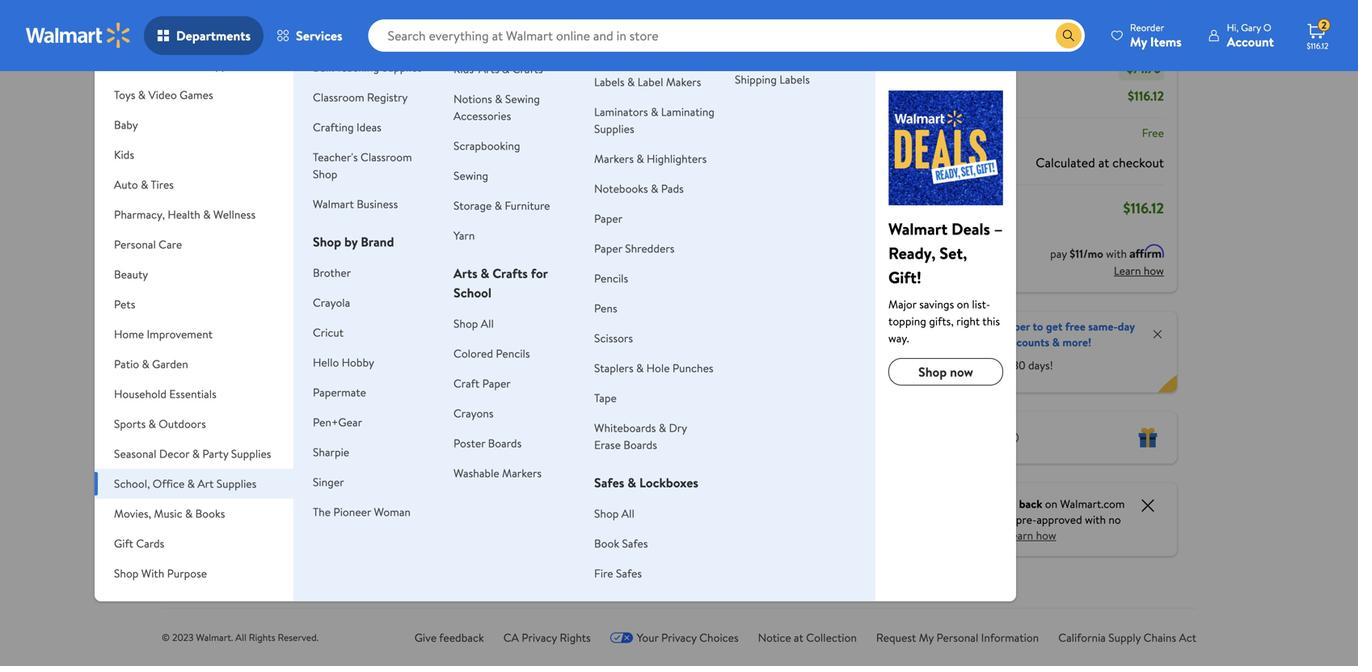 Task type: vqa. For each thing, say whether or not it's contained in the screenshot.
 image
no



Task type: describe. For each thing, give the bounding box(es) containing it.
0 horizontal spatial free
[[973, 357, 993, 373]]

0 horizontal spatial learn how
[[1006, 528, 1057, 543]]

home improvement
[[114, 326, 213, 342]]

home improvement button
[[95, 319, 294, 349]]

2023
[[172, 631, 194, 645]]

now $49.00
[[210, 334, 286, 355]]

& right toys
[[138, 87, 146, 103]]

shop up the colored
[[454, 316, 478, 332]]

gift cards button
[[95, 529, 294, 559]]

with right $11/mo
[[1106, 246, 1127, 262]]

game
[[371, 405, 404, 423]]

household
[[114, 386, 167, 402]]

Search search field
[[368, 19, 1085, 52]]

search icon image
[[1062, 29, 1075, 42]]

0 vertical spatial pencils
[[594, 271, 629, 286]]

home, furniture & appliances
[[114, 57, 261, 73]]

supplies inside dropdown button
[[216, 476, 257, 492]]

0 vertical spatial arts
[[479, 61, 500, 77]]

walmart for business
[[313, 196, 354, 212]]

$71.76
[[1127, 59, 1161, 77]]

& left tires
[[141, 177, 148, 192]]

scissors
[[594, 330, 633, 346]]

craft paper link
[[454, 376, 511, 391]]

safes for book safes
[[622, 536, 648, 552]]

shop inside 'teacher's classroom shop'
[[313, 166, 338, 182]]

side
[[460, 426, 484, 444]]

2- right bulk
[[339, 48, 347, 61]]

privacy choices icon image
[[610, 632, 634, 644]]

walmart for deals
[[889, 218, 948, 240]]

all for arts
[[481, 316, 494, 332]]

0 vertical spatial classroom
[[313, 89, 364, 105]]

your
[[637, 630, 659, 646]]

all for safes
[[622, 506, 635, 522]]

¢/count
[[606, 369, 645, 385]]

30
[[1013, 357, 1026, 373]]

& inside arts & crafts for school
[[481, 264, 490, 282]]

pets button
[[95, 290, 294, 319]]

try
[[905, 357, 920, 373]]

now $16.98 group
[[585, 178, 681, 494]]

ca privacy rights
[[504, 630, 591, 646]]

pharmacy,
[[114, 207, 165, 222]]

1 horizontal spatial markers
[[594, 151, 634, 167]]

1 vertical spatial $116.12
[[1128, 87, 1164, 105]]

pens link
[[594, 300, 618, 316]]

singer link
[[313, 474, 344, 490]]

auto & tires
[[114, 177, 174, 192]]

1 vertical spatial furniture
[[505, 198, 550, 213]]

school, office & art supplies image
[[889, 91, 1004, 205]]

& up notions & sewing accessories link
[[502, 61, 510, 77]]

add button for now $348.00
[[463, 284, 522, 310]]

day inside become a member to get free same-day delivery, gas discounts & more!
[[1118, 319, 1135, 334]]

affirm image
[[1130, 244, 1164, 258]]

0 horizontal spatial pencils
[[496, 346, 530, 361]]

0 horizontal spatial deals
[[273, 148, 308, 168]]

$16.98
[[618, 334, 657, 355]]

& right "health"
[[203, 207, 211, 222]]

hello
[[313, 355, 339, 370]]

kids button
[[95, 140, 294, 170]]

banner containing become a member to get free same-day delivery, gas discounts & more!
[[871, 312, 1177, 393]]

ideas
[[357, 119, 382, 135]]

you're
[[983, 512, 1014, 528]]

boards inside whiteboards & dry erase boards
[[624, 437, 657, 453]]

labels & label makers
[[594, 74, 701, 90]]

now for now $49.00
[[210, 334, 239, 355]]

classroom registry
[[313, 89, 408, 105]]

walmart business
[[313, 196, 398, 212]]

poster boards link
[[454, 435, 522, 451]]

dismiss capital one banner image
[[1139, 496, 1158, 516]]

now $16.98 $24.28 21.2 ¢/count welch's, gluten free,  berries 'n cherries fruit snacks 0.8oz pouches, 80 count case
[[585, 334, 672, 494]]

pickup
[[339, 25, 367, 39]]

3+ for chefman turbo fry stainless steel air fryer with basket divider, 8 quart
[[213, 459, 225, 473]]

& left hole
[[636, 360, 644, 376]]

shop left by
[[313, 233, 341, 251]]

gary
[[1241, 21, 1262, 34]]

safes for fire safes
[[616, 566, 642, 581]]

air
[[242, 408, 258, 426]]

shop all link for safes & lockboxes
[[594, 506, 635, 522]]

pads
[[661, 181, 684, 197]]

taxes
[[884, 154, 915, 171]]

3+ day shipping for chefman turbo fry stainless steel air fryer with basket divider, 8 quart
[[213, 459, 278, 473]]

member
[[989, 319, 1030, 334]]

crayola link
[[313, 295, 350, 311]]

supplies inside dropdown button
[[231, 446, 271, 462]]

shop all for arts & crafts for school
[[454, 316, 494, 332]]

hello hobby link
[[313, 355, 374, 370]]

profile™
[[480, 373, 523, 391]]

california supply chains act
[[1059, 630, 1197, 646]]

at for notice
[[794, 630, 804, 646]]

& inside laminators & laminating supplies
[[651, 104, 659, 120]]

now $348.00 group
[[460, 178, 556, 497]]

scissors link
[[594, 330, 633, 346]]

the pioneer woman
[[313, 504, 411, 520]]

erase
[[594, 437, 621, 453]]

this
[[983, 313, 1000, 329]]

notebooks & pads
[[594, 181, 684, 197]]

for for crafts
[[531, 264, 548, 282]]

walmart+
[[922, 357, 970, 373]]

add button for now $16.98
[[588, 284, 647, 310]]

learn more about gifting image
[[1007, 431, 1020, 444]]

crayons
[[454, 406, 494, 421]]

shipping inside now $348.00 group
[[489, 459, 524, 473]]

notice
[[758, 630, 791, 646]]

patio
[[114, 356, 139, 372]]

stainless inside now $348.00 $579.00 ge profile™ opal™ nugget ice maker with side tank, countertop icemaker, stainless steel
[[460, 480, 508, 497]]

give feedback button
[[415, 630, 484, 647]]

business
[[357, 196, 398, 212]]

& up notebooks & pads link at the top
[[637, 151, 644, 167]]

on inside walmart deals – ready, set, gift! major savings on list- topping gifts, right this way.
[[957, 296, 970, 312]]

crafting
[[313, 119, 354, 135]]

pencils link
[[594, 271, 629, 286]]

personal inside 'dropdown button'
[[114, 237, 156, 252]]

seasonal decor & party supplies
[[114, 446, 271, 462]]

0 horizontal spatial all
[[235, 631, 247, 645]]

1 horizontal spatial learn how
[[1114, 263, 1164, 279]]

0 vertical spatial crafts
[[512, 61, 543, 77]]

steel inside the chefman turbo fry stainless steel air fryer with basket divider, 8 quart
[[210, 408, 239, 426]]

calculated
[[1036, 154, 1096, 171]]

highlighters
[[647, 151, 707, 167]]

same-
[[1089, 319, 1118, 334]]

office
[[153, 476, 185, 492]]

shop all for safes & lockboxes
[[594, 506, 635, 522]]

days!
[[1029, 357, 1054, 373]]

fryer
[[261, 408, 291, 426]]

0 horizontal spatial rights
[[249, 631, 275, 645]]

shop all link for arts & crafts for school
[[454, 316, 494, 332]]

& down departments dropdown button
[[198, 57, 205, 73]]

washable
[[454, 465, 500, 481]]

for for free
[[996, 357, 1010, 373]]

add to cart image
[[595, 287, 614, 307]]

movies, music & books button
[[95, 499, 294, 529]]

classroom inside 'teacher's classroom shop'
[[361, 149, 412, 165]]

0 vertical spatial 3+
[[464, 25, 475, 39]]

3+ for xbox series x video game console, black
[[339, 473, 350, 487]]

0 vertical spatial 3+ day shipping
[[464, 25, 528, 39]]

notions & sewing accessories
[[454, 91, 540, 124]]

laminators & laminating supplies
[[594, 104, 715, 137]]

shop with purpose button
[[95, 559, 294, 589]]

furniture inside dropdown button
[[149, 57, 195, 73]]

0 horizontal spatial how
[[1036, 528, 1057, 543]]

–
[[994, 218, 1003, 240]]

crafting ideas link
[[313, 119, 382, 135]]

pets
[[114, 296, 135, 312]]

shop inside dropdown button
[[114, 566, 139, 581]]

patio & garden
[[114, 356, 188, 372]]

with inside see if you're pre-approved with no credit risk.
[[1085, 512, 1106, 528]]

home, furniture & appliances button
[[95, 50, 294, 80]]

shop down "count"
[[594, 506, 619, 522]]

& right patio at the bottom of the page
[[142, 356, 149, 372]]

huntworth
[[711, 373, 772, 391]]

1 horizontal spatial learn
[[1114, 263, 1141, 279]]

shipping inside now $349.00 'group'
[[369, 473, 403, 487]]

brother
[[313, 265, 351, 281]]

gas
[[984, 334, 1000, 350]]

supplies up registry
[[382, 59, 422, 75]]

1 vertical spatial sewing
[[454, 168, 489, 184]]

video inside 'now $349.00 $499.00 $349.00/ca xbox series x video game console, black'
[[335, 405, 368, 423]]

cricut
[[313, 325, 344, 340]]

Walmart Site-Wide search field
[[368, 19, 1085, 52]]

laminators & laminating supplies link
[[594, 104, 715, 137]]

opal™
[[460, 391, 493, 408]]

0 horizontal spatial markers
[[502, 465, 542, 481]]

add to cart image for $348.00
[[470, 287, 489, 307]]

close walmart plus section image
[[1152, 328, 1164, 341]]

whiteboards
[[594, 420, 656, 436]]

hobby
[[342, 355, 374, 370]]

paper for paper 'link'
[[594, 211, 623, 226]]

supplies inside laminators & laminating supplies
[[594, 121, 635, 137]]

now for now $349.00 $499.00 $349.00/ca xbox series x video game console, black
[[335, 334, 364, 355]]

shipping down delivery
[[364, 48, 399, 61]]

crafts inside arts & crafts for school
[[493, 264, 528, 282]]

total
[[944, 199, 971, 217]]

maker
[[480, 408, 515, 426]]



Task type: locate. For each thing, give the bounding box(es) containing it.
0 horizontal spatial labels
[[594, 74, 625, 90]]

day inside now $348.00 group
[[472, 459, 487, 473]]

learn right risk.
[[1006, 528, 1034, 543]]

shipping up woman
[[369, 473, 403, 487]]

colored
[[454, 346, 493, 361]]

shipping up kids' arts & crafts
[[494, 25, 528, 39]]

0 horizontal spatial my
[[919, 630, 934, 646]]

2 now from the left
[[335, 334, 364, 355]]

learn down affirm icon
[[1114, 263, 1141, 279]]

1 horizontal spatial on
[[1045, 496, 1058, 512]]

add to cart image inside now $348.00 group
[[470, 287, 489, 307]]

deals inside walmart deals – ready, set, gift! major savings on list- topping gifts, right this way.
[[952, 218, 991, 240]]

0 vertical spatial video
[[148, 87, 177, 103]]

sewing up storage
[[454, 168, 489, 184]]

notebooks
[[594, 181, 648, 197]]

1 horizontal spatial rights
[[560, 630, 591, 646]]

shipping inside now $49.00 group
[[244, 459, 278, 473]]

shipping for shipping
[[884, 125, 926, 141]]

pencils up add to cart image
[[594, 271, 629, 286]]

video down papermate
[[335, 405, 368, 423]]

add to cart image for $349.00
[[344, 287, 364, 307]]

day inside now $349.00 'group'
[[352, 473, 366, 487]]

add button inside now $16.98 "group"
[[588, 284, 647, 310]]

baby
[[114, 117, 138, 133]]

patio & garden button
[[95, 349, 294, 379]]

arts inside arts & crafts for school
[[454, 264, 478, 282]]

& inside become a member to get free same-day delivery, gas discounts & more!
[[1053, 334, 1060, 350]]

california supply chains act link
[[1059, 630, 1197, 646]]

for left 30
[[996, 357, 1010, 373]]

1 deal from the left
[[342, 187, 361, 201]]

now $349.00 group
[[335, 178, 431, 496]]

1 vertical spatial shop all link
[[594, 506, 635, 522]]

0 horizontal spatial steel
[[210, 408, 239, 426]]

for inside arts & crafts for school
[[531, 264, 548, 282]]

2 add button from the left
[[588, 284, 647, 310]]

0 vertical spatial markers
[[594, 151, 634, 167]]

sports
[[114, 416, 146, 432]]

supplies down the laminators
[[594, 121, 635, 137]]

3+ inside now $349.00 'group'
[[339, 473, 350, 487]]

add down pencils link at top
[[614, 289, 634, 305]]

shipping for shipping labels
[[735, 72, 777, 87]]

0 horizontal spatial learn
[[1006, 528, 1034, 543]]

day inside now $49.00 group
[[227, 459, 241, 473]]

shipping up labels & label makers link
[[614, 25, 649, 39]]

5%
[[978, 496, 992, 512]]

men's
[[711, 391, 743, 408]]

0 horizontal spatial add
[[489, 289, 509, 305]]

for left pencils link at top
[[531, 264, 548, 282]]

ca
[[504, 630, 519, 646]]

0 vertical spatial for
[[531, 264, 548, 282]]

2 privacy from the left
[[662, 630, 697, 646]]

label
[[638, 74, 664, 90]]

1 vertical spatial shop all
[[594, 506, 635, 522]]

add to cart image
[[344, 287, 364, 307], [470, 287, 489, 307]]

all up colored pencils at left bottom
[[481, 316, 494, 332]]

deals
[[273, 148, 308, 168], [952, 218, 991, 240]]

add button inside now $348.00 group
[[463, 284, 522, 310]]

1 vertical spatial 3+
[[213, 459, 225, 473]]

1 vertical spatial walmart
[[889, 218, 948, 240]]

with inside now $348.00 $579.00 ge profile™ opal™ nugget ice maker with side tank, countertop icemaker, stainless steel
[[518, 408, 542, 426]]

savings
[[920, 296, 954, 312]]

1 add from the left
[[489, 289, 509, 305]]

personal
[[114, 237, 156, 252], [937, 630, 979, 646]]

1 horizontal spatial at
[[1099, 154, 1110, 171]]

colored pencils link
[[454, 346, 530, 361]]

$116.12 down 2
[[1307, 40, 1329, 51]]

1 vertical spatial all
[[622, 506, 635, 522]]

3+ day shipping inside now $49.00 group
[[213, 459, 278, 473]]

notions & sewing accessories link
[[454, 91, 540, 124]]

reorder my items
[[1130, 21, 1182, 51]]

divider,
[[210, 444, 253, 462]]

all down case
[[622, 506, 635, 522]]

2 add to cart image from the left
[[470, 287, 489, 307]]

add button up $348.00
[[463, 284, 522, 310]]

0 vertical spatial deals
[[273, 148, 308, 168]]

deal inside now $349.00 'group'
[[342, 187, 361, 201]]

3+ day shipping up the pioneer woman on the bottom of page
[[339, 473, 403, 487]]

privacy for ca
[[522, 630, 557, 646]]

school, office & art supplies button
[[95, 469, 294, 499]]

1 horizontal spatial labels
[[780, 72, 810, 87]]

arts up school
[[454, 264, 478, 282]]

services button
[[264, 16, 356, 55]]

1 horizontal spatial privacy
[[662, 630, 697, 646]]

deal up paper 'link'
[[592, 187, 611, 201]]

banner
[[871, 312, 1177, 393]]

0 horizontal spatial arts
[[454, 264, 478, 282]]

& left art
[[187, 476, 195, 492]]

2- up labels & label makers link
[[589, 25, 597, 39]]

stainless inside the chefman turbo fry stainless steel air fryer with basket divider, 8 quart
[[231, 391, 279, 408]]

0 vertical spatial free
[[1066, 319, 1086, 334]]

shop up "auto & tires" dropdown button at the top of page
[[201, 148, 233, 168]]

free right get
[[1066, 319, 1086, 334]]

1 vertical spatial shipping
[[884, 125, 926, 141]]

$499.00
[[335, 355, 375, 370]]

furniture
[[149, 57, 195, 73], [505, 198, 550, 213]]

purpose
[[167, 566, 207, 581]]

-
[[1122, 59, 1127, 77]]

learn how down back
[[1006, 528, 1057, 543]]

1 add to cart image from the left
[[344, 287, 364, 307]]

0 vertical spatial shipping
[[735, 72, 777, 87]]

now inside 'now $349.00 $499.00 $349.00/ca xbox series x video game console, black'
[[335, 334, 364, 355]]

0 horizontal spatial boards
[[488, 435, 522, 451]]

teacher's classroom shop
[[313, 149, 412, 182]]

at left the checkout
[[1099, 154, 1110, 171]]

deal down teacher's classroom shop link
[[342, 187, 361, 201]]

0 horizontal spatial walmart
[[313, 196, 354, 212]]

how down affirm icon
[[1144, 263, 1164, 279]]

1 privacy from the left
[[522, 630, 557, 646]]

& left 80
[[628, 474, 636, 492]]

1 horizontal spatial personal
[[937, 630, 979, 646]]

0 horizontal spatial on
[[957, 296, 970, 312]]

0 horizontal spatial at
[[794, 630, 804, 646]]

& left dry
[[659, 420, 666, 436]]

1 vertical spatial pencils
[[496, 346, 530, 361]]

1 add button from the left
[[463, 284, 522, 310]]

add to cart image up the colored
[[470, 287, 489, 307]]

1 vertical spatial free
[[973, 357, 993, 373]]

shop left with
[[114, 566, 139, 581]]

add button
[[463, 284, 522, 310], [588, 284, 647, 310]]

walmart image
[[26, 23, 131, 49]]

$49.00
[[243, 334, 286, 355]]

3+ day shipping for xbox series x video game console, black
[[339, 473, 403, 487]]

now $49.00 group
[[210, 178, 306, 482]]

1 horizontal spatial video
[[335, 405, 368, 423]]

storage
[[454, 198, 492, 213]]

& left pads
[[651, 181, 659, 197]]

1 horizontal spatial shipping
[[884, 125, 926, 141]]

my for items
[[1130, 33, 1148, 51]]

1 horizontal spatial 3+
[[339, 473, 350, 487]]

2 add from the left
[[614, 289, 634, 305]]

& left label
[[627, 74, 635, 90]]

case
[[623, 476, 651, 494]]

0 vertical spatial stainless
[[231, 391, 279, 408]]

1 vertical spatial personal
[[937, 630, 979, 646]]

supplies
[[382, 59, 422, 75], [594, 121, 635, 137], [231, 446, 271, 462], [216, 476, 257, 492]]

& down label
[[651, 104, 659, 120]]

1 horizontal spatial how
[[1144, 263, 1164, 279]]

washable markers
[[454, 465, 542, 481]]

Try Walmart+ free for 30 days! checkbox
[[884, 358, 899, 372]]

4 now from the left
[[585, 334, 614, 355]]

now inside the now $16.98 $24.28 21.2 ¢/count welch's, gluten free,  berries 'n cherries fruit snacks 0.8oz pouches, 80 count case
[[585, 334, 614, 355]]

arts & crafts for school
[[454, 264, 548, 302]]

deal inside now $16.98 "group"
[[592, 187, 611, 201]]

supplies right art
[[216, 476, 257, 492]]

0 vertical spatial furniture
[[149, 57, 195, 73]]

with up 1228
[[518, 408, 542, 426]]

at for calculated
[[1099, 154, 1110, 171]]

2- up appliances
[[213, 25, 222, 39]]

0 horizontal spatial privacy
[[522, 630, 557, 646]]

shipping down basket
[[244, 459, 278, 473]]

1 horizontal spatial my
[[1130, 33, 1148, 51]]

1 horizontal spatial 3+ day shipping
[[339, 473, 403, 487]]

privacy for your
[[662, 630, 697, 646]]

0 vertical spatial how
[[1144, 263, 1164, 279]]

classroom up the crafting
[[313, 89, 364, 105]]

1 horizontal spatial free
[[1066, 319, 1086, 334]]

1 vertical spatial how
[[1036, 528, 1057, 543]]

black
[[387, 423, 417, 440]]

shop all up the colored
[[454, 316, 494, 332]]

your privacy choices link
[[610, 630, 739, 646]]

0 horizontal spatial shop all link
[[454, 316, 494, 332]]

markers up the notebooks
[[594, 151, 634, 167]]

0 vertical spatial $116.12
[[1307, 40, 1329, 51]]

$116.12 up affirm icon
[[1124, 198, 1164, 218]]

3+ up art
[[213, 459, 225, 473]]

1 now from the left
[[210, 334, 239, 355]]

tape
[[594, 390, 617, 406]]

information
[[981, 630, 1039, 646]]

0 vertical spatial safes
[[594, 474, 625, 492]]

0 vertical spatial learn
[[1114, 263, 1141, 279]]

video left games
[[148, 87, 177, 103]]

the
[[313, 504, 331, 520]]

pencils
[[594, 271, 629, 286], [496, 346, 530, 361]]

if
[[973, 512, 980, 528]]

deal down sewing link
[[467, 187, 486, 201]]

personal up beauty
[[114, 237, 156, 252]]

my inside reorder my items
[[1130, 33, 1148, 51]]

free inside become a member to get free same-day delivery, gas discounts & more!
[[1066, 319, 1086, 334]]

1 horizontal spatial furniture
[[505, 198, 550, 213]]

all right walmart.
[[235, 631, 247, 645]]

paper
[[594, 211, 623, 226], [594, 241, 623, 256], [482, 376, 511, 391]]

garden
[[152, 356, 188, 372]]

2 deal from the left
[[467, 187, 486, 201]]

& inside notions & sewing accessories
[[495, 91, 503, 107]]

household essentials button
[[95, 379, 294, 409]]

0.8oz
[[626, 440, 656, 458]]

classroom down ideas
[[361, 149, 412, 165]]

paper link
[[594, 211, 623, 226]]

personal left information
[[937, 630, 979, 646]]

0 horizontal spatial shop all
[[454, 316, 494, 332]]

hole
[[647, 360, 670, 376]]

21.2
[[585, 369, 604, 385]]

shipping labels link
[[735, 72, 810, 87]]

$349.00
[[368, 334, 419, 355]]

pen+gear link
[[313, 414, 362, 430]]

2- inside now $348.00 group
[[464, 459, 472, 473]]

pouches,
[[585, 458, 636, 476]]

2 horizontal spatial 3+
[[464, 25, 475, 39]]

deal inside now $348.00 group
[[467, 187, 486, 201]]

savings
[[884, 59, 927, 77]]

3+ day shipping up kids' arts & crafts
[[464, 25, 528, 39]]

crafting ideas
[[313, 119, 382, 135]]

free down gas
[[973, 357, 993, 373]]

deal for $349.00
[[342, 187, 361, 201]]

sewing inside notions & sewing accessories
[[505, 91, 540, 107]]

give
[[415, 630, 437, 646]]

1 vertical spatial paper
[[594, 241, 623, 256]]

walmart deals – ready, set, gift! major savings on list- topping gifts, right this way.
[[889, 218, 1003, 346]]

0 horizontal spatial add to cart image
[[344, 287, 364, 307]]

2 vertical spatial $116.12
[[1124, 198, 1164, 218]]

3+ inside now $49.00 group
[[213, 459, 225, 473]]

steel inside now $348.00 $579.00 ge profile™ opal™ nugget ice maker with side tank, countertop icemaker, stainless steel
[[512, 480, 540, 497]]

add inside now $16.98 "group"
[[614, 289, 634, 305]]

now $349.00 $499.00 $349.00/ca xbox series x video game console, black
[[335, 334, 419, 440]]

© 2023 walmart. all rights reserved.
[[162, 631, 319, 645]]

walmart down estimated
[[889, 218, 948, 240]]

major
[[889, 296, 917, 312]]

2 vertical spatial all
[[235, 631, 247, 645]]

1 vertical spatial 3+ day shipping
[[213, 459, 278, 473]]

3 deal from the left
[[592, 187, 611, 201]]

1 horizontal spatial sewing
[[505, 91, 540, 107]]

seasonal decor & party supplies button
[[95, 439, 294, 469]]

more!
[[1063, 334, 1092, 350]]

walmart plus image
[[884, 328, 933, 344]]

pencils up "profile™" at bottom left
[[496, 346, 530, 361]]

pharmacy, health & wellness
[[114, 207, 256, 222]]

pioneer
[[334, 504, 371, 520]]

shop down teacher's
[[313, 166, 338, 182]]

privacy right "your"
[[662, 630, 697, 646]]

0 horizontal spatial furniture
[[149, 57, 195, 73]]

shop all link up "book safes"
[[594, 506, 635, 522]]

1 horizontal spatial walmart
[[889, 218, 948, 240]]

& inside 'dropdown button'
[[185, 506, 193, 522]]

0 horizontal spatial 3+ day shipping
[[213, 459, 278, 473]]

shipping up taxes
[[884, 125, 926, 141]]

0 vertical spatial at
[[1099, 154, 1110, 171]]

privacy right ca at the bottom left
[[522, 630, 557, 646]]

1 horizontal spatial add button
[[588, 284, 647, 310]]

gifting image
[[1139, 428, 1158, 448]]

my for personal
[[919, 630, 934, 646]]

1 horizontal spatial stainless
[[460, 480, 508, 497]]

deals down total
[[952, 218, 991, 240]]

with inside the chefman turbo fry stainless steel air fryer with basket divider, 8 quart
[[210, 426, 234, 444]]

act
[[1179, 630, 1197, 646]]

80
[[639, 458, 654, 476]]

rights
[[560, 630, 591, 646], [249, 631, 275, 645]]

kids'
[[454, 61, 476, 77]]

classroom registry link
[[313, 89, 408, 105]]

approved
[[1037, 512, 1083, 528]]

video inside toys & video games dropdown button
[[148, 87, 177, 103]]

1 horizontal spatial deal
[[467, 187, 486, 201]]

1 vertical spatial arts
[[454, 264, 478, 282]]

1 vertical spatial at
[[794, 630, 804, 646]]

yarn link
[[454, 228, 475, 243]]

paper for paper shredders
[[594, 241, 623, 256]]

& left 'party'
[[192, 446, 200, 462]]

2 horizontal spatial all
[[622, 506, 635, 522]]

ice
[[460, 408, 477, 426]]

1 vertical spatial markers
[[502, 465, 542, 481]]

deal for $348.00
[[467, 187, 486, 201]]

& inside whiteboards & dry erase boards
[[659, 420, 666, 436]]

now for now $16.98 $24.28 21.2 ¢/count welch's, gluten free,  berries 'n cherries fruit snacks 0.8oz pouches, 80 count case
[[585, 334, 614, 355]]

walmart.com
[[1061, 496, 1125, 512]]

furniture up toys & video games
[[149, 57, 195, 73]]

notebooks & pads link
[[594, 181, 684, 197]]

papermate
[[313, 385, 366, 400]]

0 vertical spatial personal
[[114, 237, 156, 252]]

collection
[[806, 630, 857, 646]]

now $348.00 $579.00 ge profile™ opal™ nugget ice maker with side tank, countertop icemaker, stainless steel
[[460, 334, 546, 497]]

1 horizontal spatial shop all link
[[594, 506, 635, 522]]

request
[[877, 630, 917, 646]]

2-day shipping inside now $348.00 group
[[464, 459, 524, 473]]

home
[[114, 326, 144, 342]]

add up $348.00
[[489, 289, 509, 305]]

1 horizontal spatial deals
[[952, 218, 991, 240]]

with
[[1106, 246, 1127, 262], [518, 408, 542, 426], [210, 426, 234, 444], [1085, 512, 1106, 528]]

singer
[[313, 474, 344, 490]]

add inside now $348.00 group
[[489, 289, 509, 305]]

0 vertical spatial shop all link
[[454, 316, 494, 332]]

add to cart image down brother
[[344, 287, 364, 307]]

sewing down kids' arts & crafts link
[[505, 91, 540, 107]]

$187.88
[[1125, 32, 1164, 50]]

arts right kids'
[[479, 61, 500, 77]]

(realtree
[[711, 444, 763, 462]]

3+ down sharpie at left
[[339, 473, 350, 487]]

& left 'more!'
[[1053, 334, 1060, 350]]

become
[[939, 319, 979, 334]]

2 horizontal spatial 3+ day shipping
[[464, 25, 528, 39]]

safes right fire
[[616, 566, 642, 581]]

supplies down basket
[[231, 446, 271, 462]]

1 horizontal spatial add to cart image
[[470, 287, 489, 307]]

shipping down search search field
[[735, 72, 777, 87]]

at right notice
[[794, 630, 804, 646]]

estimated
[[884, 199, 941, 217]]

sports & outdoors button
[[95, 409, 294, 439]]

shop left now
[[919, 363, 947, 381]]

registry
[[367, 89, 408, 105]]

markers down 1228
[[502, 465, 542, 481]]

1 vertical spatial learn
[[1006, 528, 1034, 543]]

add button up scissors link
[[588, 284, 647, 310]]

& right sports
[[149, 416, 156, 432]]

1 vertical spatial my
[[919, 630, 934, 646]]

on right back
[[1045, 496, 1058, 512]]

& right storage
[[495, 198, 502, 213]]

0 horizontal spatial video
[[148, 87, 177, 103]]

makers
[[666, 74, 701, 90]]

3+ up kids'
[[464, 25, 475, 39]]

1 vertical spatial on
[[1045, 496, 1058, 512]]

poster
[[454, 435, 485, 451]]

1 vertical spatial safes
[[622, 536, 648, 552]]

with left no
[[1085, 512, 1106, 528]]

0 horizontal spatial sewing
[[454, 168, 489, 184]]

woman
[[374, 504, 411, 520]]

2 vertical spatial paper
[[482, 376, 511, 391]]

now for now $348.00 $579.00 ge profile™ opal™ nugget ice maker with side tank, countertop icemaker, stainless steel
[[460, 334, 489, 355]]

0 horizontal spatial deal
[[342, 187, 361, 201]]

on up right
[[957, 296, 970, 312]]

1 horizontal spatial steel
[[512, 480, 540, 497]]

& up accessories
[[495, 91, 503, 107]]

3+ day shipping down basket
[[213, 459, 278, 473]]

0 horizontal spatial personal
[[114, 237, 156, 252]]

0 vertical spatial shop all
[[454, 316, 494, 332]]

my up -$71.76
[[1130, 33, 1148, 51]]

3+ day shipping inside now $349.00 'group'
[[339, 473, 403, 487]]

with up 'party'
[[210, 426, 234, 444]]

3 now from the left
[[460, 334, 489, 355]]

1 horizontal spatial arts
[[479, 61, 500, 77]]

walmart inside walmart deals – ready, set, gift! major savings on list- topping gifts, right this way.
[[889, 218, 948, 240]]

1 vertical spatial classroom
[[361, 149, 412, 165]]

now inside now $348.00 $579.00 ge profile™ opal™ nugget ice maker with side tank, countertop icemaker, stainless steel
[[460, 334, 489, 355]]

walmart up by
[[313, 196, 354, 212]]

learn how down affirm icon
[[1114, 263, 1164, 279]]

toys & video games button
[[95, 80, 294, 110]]

shipping up appliances
[[239, 25, 274, 39]]

$116.12 down $71.76
[[1128, 87, 1164, 105]]

my right request
[[919, 630, 934, 646]]

2- down poster
[[464, 459, 472, 473]]

household essentials
[[114, 386, 217, 402]]

basket
[[237, 426, 274, 444]]

give feedback
[[415, 630, 484, 646]]

services
[[296, 27, 343, 44]]

labels & label makers link
[[594, 74, 701, 90]]

1 vertical spatial video
[[335, 405, 368, 423]]

add to cart image inside now $349.00 'group'
[[344, 287, 364, 307]]



